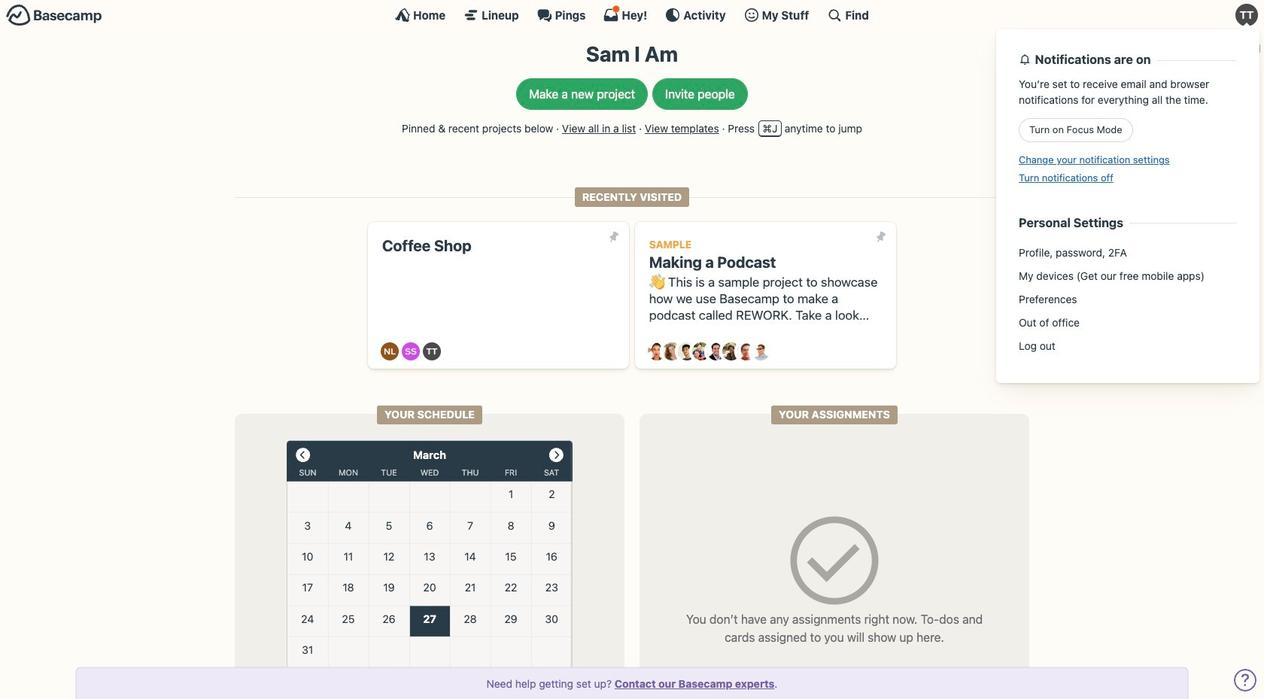Task type: vqa. For each thing, say whether or not it's contained in the screenshot.
leftmost "Terry Turtle" icon
yes



Task type: locate. For each thing, give the bounding box(es) containing it.
natalie lubich image
[[381, 343, 399, 361]]

nicole katz image
[[722, 343, 740, 361]]

terry turtle image
[[423, 343, 441, 361]]

keyboard shortcut: ⌘ + / image
[[827, 8, 842, 23]]

main element
[[0, 0, 1264, 383]]

switch accounts image
[[6, 4, 102, 27]]

jennifer young image
[[692, 343, 710, 361]]

terry turtle image
[[1236, 4, 1258, 26]]



Task type: describe. For each thing, give the bounding box(es) containing it.
steve marsh image
[[737, 343, 755, 361]]

victor cooper image
[[752, 343, 770, 361]]

cheryl walters image
[[663, 343, 681, 361]]

annie bryan image
[[648, 343, 666, 361]]

jared davis image
[[678, 343, 696, 361]]

josh fiske image
[[707, 343, 725, 361]]

sarah silvers image
[[402, 343, 420, 361]]



